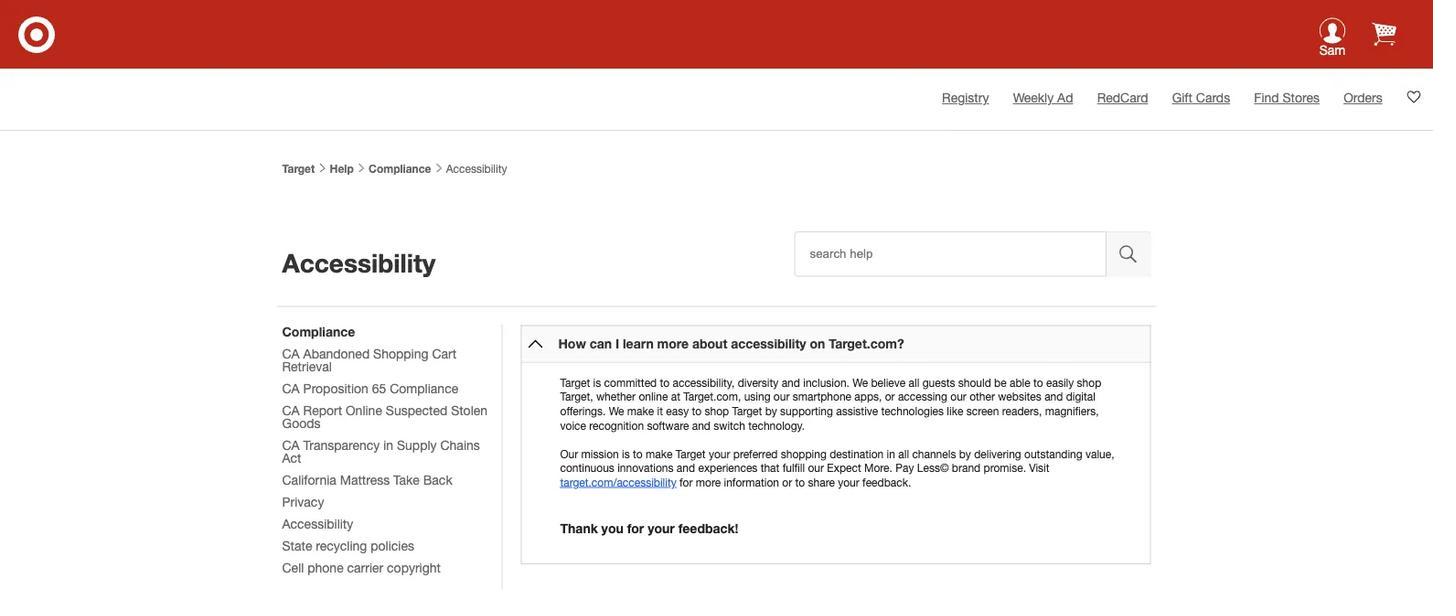 Task type: locate. For each thing, give the bounding box(es) containing it.
2 vertical spatial accessibility
[[282, 516, 353, 531]]

in up more.
[[887, 447, 896, 460]]

able
[[1010, 376, 1031, 389]]

by up "technology."
[[766, 405, 778, 417]]

1 horizontal spatial by
[[960, 447, 972, 460]]

0 horizontal spatial your
[[648, 521, 675, 536]]

and up supporting
[[782, 376, 801, 389]]

less©
[[918, 462, 949, 475]]

target
[[282, 162, 315, 175], [560, 376, 590, 389], [733, 405, 763, 417], [676, 447, 706, 460]]

or down fulfill at the bottom right of page
[[783, 476, 793, 489]]

supporting
[[781, 405, 834, 417]]

0 vertical spatial compliance
[[369, 162, 431, 175]]

compliance link
[[369, 162, 431, 175]]

recycling
[[316, 538, 367, 553]]

ca transparency in supply chains act link
[[282, 437, 480, 465]]

0 horizontal spatial is
[[593, 376, 601, 389]]

digital
[[1067, 390, 1096, 403]]

innovations
[[618, 462, 674, 475]]

our right using at the bottom of page
[[774, 390, 790, 403]]

our
[[774, 390, 790, 403], [951, 390, 967, 403], [808, 462, 824, 475]]

weekly ad link
[[1014, 90, 1074, 105]]

0 horizontal spatial more
[[658, 336, 689, 351]]

make down online
[[628, 405, 654, 417]]

None image field
[[1107, 232, 1152, 277]]

compliance up suspected
[[390, 381, 459, 396]]

1 vertical spatial or
[[783, 476, 793, 489]]

and
[[782, 376, 801, 389], [1045, 390, 1064, 403], [692, 419, 711, 432], [677, 462, 696, 475]]

0 vertical spatial more
[[658, 336, 689, 351]]

is up whether
[[593, 376, 601, 389]]

make
[[628, 405, 654, 417], [646, 447, 673, 460]]

1 horizontal spatial our
[[808, 462, 824, 475]]

recognition
[[590, 419, 644, 432]]

all up pay
[[899, 447, 910, 460]]

1 ca from the top
[[282, 346, 300, 361]]

by inside our mission is to make target your preferred shopping destination in all channels by delivering outstanding value, continuous innovations and experiences that fulfill our expect more. pay less© brand promise. visit target.com/accessibility for more information or to share your feedback.
[[960, 447, 972, 460]]

your left feedback!
[[648, 521, 675, 536]]

1 vertical spatial more
[[696, 476, 721, 489]]

by
[[766, 405, 778, 417], [960, 447, 972, 460]]

icon image
[[1320, 17, 1346, 44]]

is
[[593, 376, 601, 389], [622, 447, 630, 460]]

brand
[[952, 462, 981, 475]]

our up like
[[951, 390, 967, 403]]

2 horizontal spatial our
[[951, 390, 967, 403]]

compliance up abandoned
[[282, 324, 355, 339]]

easily
[[1047, 376, 1074, 389]]

0 vertical spatial by
[[766, 405, 778, 417]]

2 vertical spatial your
[[648, 521, 675, 536]]

how can i learn more about accessibility on target.com?
[[559, 336, 905, 351]]

destination
[[830, 447, 884, 460]]

carrier
[[347, 560, 384, 575]]

continuous
[[560, 462, 615, 475]]

or down believe
[[885, 390, 895, 403]]

1 vertical spatial make
[[646, 447, 673, 460]]

assistive
[[837, 405, 879, 417]]

software
[[647, 419, 689, 432]]

compliance right help
[[369, 162, 431, 175]]

accessibility inside compliance ca abandoned shopping cart retrieval ca proposition 65 compliance ca report online suspected stolen goods ca transparency in supply chains act california mattress take back privacy accessibility state recycling policies cell phone carrier copyright
[[282, 516, 353, 531]]

your down 'expect'
[[838, 476, 860, 489]]

0 horizontal spatial for
[[627, 521, 644, 536]]

at
[[671, 390, 681, 403]]

ca proposition 65 compliance link
[[282, 381, 459, 396]]

1 vertical spatial for
[[627, 521, 644, 536]]

our inside our mission is to make target your preferred shopping destination in all channels by delivering outstanding value, continuous innovations and experiences that fulfill our expect more. pay less© brand promise. visit target.com/accessibility for more information or to share your feedback.
[[808, 462, 824, 475]]

make inside target is committed to accessibility, diversity and inclusion. we believe all guests should be able to easily shop target, whether online at target.com, using our smartphone apps, or accessing our other websites and digital offerings. we make it easy to shop target by supporting assistive technologies like screen readers, magnifiers, voice recognition software and switch technology.
[[628, 405, 654, 417]]

ca left abandoned
[[282, 346, 300, 361]]

chains
[[441, 437, 480, 452]]

target down software
[[676, 447, 706, 460]]

ca down 'retrieval'
[[282, 381, 300, 396]]

shop down target.com,
[[705, 405, 730, 417]]

to
[[660, 376, 670, 389], [1034, 376, 1044, 389], [692, 405, 702, 417], [633, 447, 643, 460], [796, 476, 805, 489]]

favorites image
[[1407, 90, 1422, 104]]

shop up digital
[[1078, 376, 1102, 389]]

more down experiences
[[696, 476, 721, 489]]

by up brand
[[960, 447, 972, 460]]

for up feedback!
[[680, 476, 693, 489]]

all inside our mission is to make target your preferred shopping destination in all channels by delivering outstanding value, continuous innovations and experiences that fulfill our expect more. pay less© brand promise. visit target.com/accessibility for more information or to share your feedback.
[[899, 447, 910, 460]]

1 horizontal spatial more
[[696, 476, 721, 489]]

1 vertical spatial shop
[[705, 405, 730, 417]]

can
[[590, 336, 612, 351]]

redcard link
[[1098, 90, 1149, 105]]

0 vertical spatial your
[[709, 447, 731, 460]]

about
[[693, 336, 728, 351]]

back
[[423, 472, 453, 487]]

3 ca from the top
[[282, 403, 300, 418]]

thank
[[560, 521, 598, 536]]

in left supply at the bottom left of page
[[384, 437, 394, 452]]

2 horizontal spatial your
[[838, 476, 860, 489]]

mission
[[582, 447, 619, 460]]

0 horizontal spatial shop
[[705, 405, 730, 417]]

share
[[808, 476, 835, 489]]

0 horizontal spatial our
[[774, 390, 790, 403]]

is inside our mission is to make target your preferred shopping destination in all channels by delivering outstanding value, continuous innovations and experiences that fulfill our expect more. pay less© brand promise. visit target.com/accessibility for more information or to share your feedback.
[[622, 447, 630, 460]]

accessibility
[[731, 336, 807, 351]]

screen
[[967, 405, 1000, 417]]

online
[[346, 403, 382, 418]]

your up experiences
[[709, 447, 731, 460]]

in
[[384, 437, 394, 452], [887, 447, 896, 460]]

for right the you
[[627, 521, 644, 536]]

make up innovations
[[646, 447, 673, 460]]

target.com?
[[829, 336, 905, 351]]

ca left report in the bottom left of the page
[[282, 403, 300, 418]]

0 horizontal spatial by
[[766, 405, 778, 417]]

is up innovations
[[622, 447, 630, 460]]

mattress
[[340, 472, 390, 487]]

learn
[[623, 336, 654, 351]]

1 vertical spatial your
[[838, 476, 860, 489]]

i
[[616, 336, 620, 351]]

ca
[[282, 346, 300, 361], [282, 381, 300, 396], [282, 403, 300, 418], [282, 437, 300, 452]]

visit
[[1030, 462, 1050, 475]]

shop
[[1078, 376, 1102, 389], [705, 405, 730, 417]]

for
[[680, 476, 693, 489], [627, 521, 644, 536]]

1 vertical spatial compliance
[[282, 324, 355, 339]]

fulfill
[[783, 462, 805, 475]]

take
[[394, 472, 420, 487]]

1 vertical spatial by
[[960, 447, 972, 460]]

technology.
[[749, 419, 805, 432]]

1 vertical spatial all
[[899, 447, 910, 460]]

retrieval
[[282, 359, 332, 374]]

policies
[[371, 538, 414, 553]]

1 horizontal spatial your
[[709, 447, 731, 460]]

our up share
[[808, 462, 824, 475]]

more right learn
[[658, 336, 689, 351]]

to right easy
[[692, 405, 702, 417]]

1 horizontal spatial is
[[622, 447, 630, 460]]

cart
[[432, 346, 457, 361]]

2 vertical spatial compliance
[[390, 381, 459, 396]]

my target.com shopping cart image
[[1373, 21, 1397, 46]]

information
[[724, 476, 780, 489]]

accessing
[[898, 390, 948, 403]]

0 vertical spatial or
[[885, 390, 895, 403]]

1 horizontal spatial shop
[[1078, 376, 1102, 389]]

believe
[[872, 376, 906, 389]]

0 vertical spatial make
[[628, 405, 654, 417]]

ca down goods
[[282, 437, 300, 452]]

0 vertical spatial all
[[909, 376, 920, 389]]

sam
[[1320, 43, 1346, 58]]

compliance for compliance ca abandoned shopping cart retrieval ca proposition 65 compliance ca report online suspected stolen goods ca transparency in supply chains act california mattress take back privacy accessibility state recycling policies cell phone carrier copyright
[[282, 324, 355, 339]]

offerings. we
[[560, 405, 625, 417]]

proposition
[[303, 381, 369, 396]]

0 horizontal spatial in
[[384, 437, 394, 452]]

1 horizontal spatial in
[[887, 447, 896, 460]]

0 horizontal spatial or
[[783, 476, 793, 489]]

1 horizontal spatial or
[[885, 390, 895, 403]]

experiences
[[699, 462, 758, 475]]

2 ca from the top
[[282, 381, 300, 396]]

preferred
[[734, 447, 778, 460]]

privacy link
[[282, 494, 324, 509]]

accessibility,
[[673, 376, 735, 389]]

all up accessing
[[909, 376, 920, 389]]

should
[[959, 376, 992, 389]]

is inside target is committed to accessibility, diversity and inclusion. we believe all guests should be able to easily shop target, whether online at target.com, using our smartphone apps, or accessing our other websites and digital offerings. we make it easy to shop target by supporting assistive technologies like screen readers, magnifiers, voice recognition software and switch technology.
[[593, 376, 601, 389]]

0 vertical spatial is
[[593, 376, 601, 389]]

and right innovations
[[677, 462, 696, 475]]

0 vertical spatial for
[[680, 476, 693, 489]]

1 horizontal spatial for
[[680, 476, 693, 489]]

1 vertical spatial is
[[622, 447, 630, 460]]

and left switch
[[692, 419, 711, 432]]

target.com,
[[684, 390, 741, 403]]

and down easily
[[1045, 390, 1064, 403]]

help
[[330, 162, 354, 175]]



Task type: describe. For each thing, give the bounding box(es) containing it.
registry
[[943, 90, 990, 105]]

ca abandoned shopping cart retrieval link
[[282, 346, 457, 374]]

find stores
[[1255, 90, 1320, 105]]

cards
[[1197, 90, 1231, 105]]

65
[[372, 381, 386, 396]]

gift cards
[[1173, 90, 1231, 105]]

stolen
[[451, 403, 488, 418]]

apps,
[[855, 390, 882, 403]]

4 ca from the top
[[282, 437, 300, 452]]

california mattress take back link
[[282, 472, 453, 487]]

and inside our mission is to make target your preferred shopping destination in all channels by delivering outstanding value, continuous innovations and experiences that fulfill our expect more. pay less© brand promise. visit target.com/accessibility for more information or to share your feedback.
[[677, 462, 696, 475]]

target up the target,
[[560, 376, 590, 389]]

by inside target is committed to accessibility, diversity and inclusion. we believe all guests should be able to easily shop target, whether online at target.com, using our smartphone apps, or accessing our other websites and digital offerings. we make it easy to shop target by supporting assistive technologies like screen readers, magnifiers, voice recognition software and switch technology.
[[766, 405, 778, 417]]

compliance for compliance
[[369, 162, 431, 175]]

stores
[[1283, 90, 1320, 105]]

act
[[282, 450, 302, 465]]

target is committed to accessibility, diversity and inclusion. we believe all guests should be able to easily shop target, whether online at target.com, using our smartphone apps, or accessing our other websites and digital offerings. we make it easy to shop target by supporting assistive technologies like screen readers, magnifiers, voice recognition software and switch technology.
[[560, 376, 1102, 432]]

target down using at the bottom of page
[[733, 405, 763, 417]]

0 vertical spatial shop
[[1078, 376, 1102, 389]]

weekly
[[1014, 90, 1054, 105]]

redcard
[[1098, 90, 1149, 105]]

phone
[[308, 560, 344, 575]]

1 vertical spatial accessibility
[[282, 247, 436, 278]]

target,
[[560, 390, 594, 403]]

or inside target is committed to accessibility, diversity and inclusion. we believe all guests should be able to easily shop target, whether online at target.com, using our smartphone apps, or accessing our other websites and digital offerings. we make it easy to shop target by supporting assistive technologies like screen readers, magnifiers, voice recognition software and switch technology.
[[885, 390, 895, 403]]

target.com home image
[[18, 16, 55, 53]]

weekly ad
[[1014, 90, 1074, 105]]

transparency
[[303, 437, 380, 452]]

target.com/accessibility
[[560, 476, 677, 489]]

to down fulfill at the bottom right of page
[[796, 476, 805, 489]]

you
[[602, 521, 624, 536]]

sam link
[[1306, 17, 1361, 70]]

websites
[[999, 390, 1042, 403]]

orders
[[1344, 90, 1383, 105]]

0 vertical spatial accessibility
[[443, 162, 507, 175]]

circle arrow s image
[[528, 337, 543, 351]]

pay
[[896, 462, 915, 475]]

abandoned
[[303, 346, 370, 361]]

how can i learn more about accessibility on target.com? link
[[559, 336, 905, 351]]

shopping
[[781, 447, 827, 460]]

to right able
[[1034, 376, 1044, 389]]

more inside our mission is to make target your preferred shopping destination in all channels by delivering outstanding value, continuous innovations and experiences that fulfill our expect more. pay less© brand promise. visit target.com/accessibility for more information or to share your feedback.
[[696, 476, 721, 489]]

thank you for your feedback!
[[560, 521, 739, 536]]

state recycling policies link
[[282, 538, 414, 553]]

search help text field
[[795, 232, 1107, 277]]

delivering
[[975, 447, 1022, 460]]

cell phone carrier copyright link
[[282, 560, 441, 575]]

diversity
[[738, 376, 779, 389]]

to up online
[[660, 376, 670, 389]]

expect
[[827, 462, 862, 475]]

other
[[970, 390, 995, 403]]

our
[[560, 447, 579, 460]]

our mission is to make target your preferred shopping destination in all channels by delivering outstanding value, continuous innovations and experiences that fulfill our expect more. pay less© brand promise. visit target.com/accessibility for more information or to share your feedback.
[[560, 447, 1115, 489]]

outstanding
[[1025, 447, 1083, 460]]

like
[[947, 405, 964, 417]]

inclusion.
[[804, 376, 850, 389]]

more.
[[865, 462, 893, 475]]

or inside our mission is to make target your preferred shopping destination in all channels by delivering outstanding value, continuous innovations and experiences that fulfill our expect more. pay less© brand promise. visit target.com/accessibility for more information or to share your feedback.
[[783, 476, 793, 489]]

online
[[639, 390, 668, 403]]

easy
[[666, 405, 689, 417]]

for inside our mission is to make target your preferred shopping destination in all channels by delivering outstanding value, continuous innovations and experiences that fulfill our expect more. pay less© brand promise. visit target.com/accessibility for more information or to share your feedback.
[[680, 476, 693, 489]]

switch
[[714, 419, 746, 432]]

committed
[[604, 376, 657, 389]]

all inside target is committed to accessibility, diversity and inclusion. we believe all guests should be able to easily shop target, whether online at target.com, using our smartphone apps, or accessing our other websites and digital offerings. we make it easy to shop target by supporting assistive technologies like screen readers, magnifiers, voice recognition software and switch technology.
[[909, 376, 920, 389]]

state
[[282, 538, 312, 553]]

in inside compliance ca abandoned shopping cart retrieval ca proposition 65 compliance ca report online suspected stolen goods ca transparency in supply chains act california mattress take back privacy accessibility state recycling policies cell phone carrier copyright
[[384, 437, 394, 452]]

goods
[[282, 415, 321, 431]]

california
[[282, 472, 337, 487]]

technologies
[[882, 405, 944, 417]]

ca report online suspected stolen goods link
[[282, 403, 488, 431]]

that
[[761, 462, 780, 475]]

in inside our mission is to make target your preferred shopping destination in all channels by delivering outstanding value, continuous innovations and experiences that fulfill our expect more. pay less© brand promise. visit target.com/accessibility for more information or to share your feedback.
[[887, 447, 896, 460]]

how
[[559, 336, 586, 351]]

readers,
[[1003, 405, 1043, 417]]

feedback.
[[863, 476, 912, 489]]

it
[[657, 405, 663, 417]]

using
[[745, 390, 771, 403]]

orders link
[[1344, 90, 1383, 105]]

target link
[[282, 162, 315, 175]]

voice
[[560, 419, 586, 432]]

report
[[303, 403, 342, 418]]

target inside our mission is to make target your preferred shopping destination in all channels by delivering outstanding value, continuous innovations and experiences that fulfill our expect more. pay less© brand promise. visit target.com/accessibility for more information or to share your feedback.
[[676, 447, 706, 460]]

we
[[853, 376, 868, 389]]

target left help
[[282, 162, 315, 175]]

cell
[[282, 560, 304, 575]]

copyright
[[387, 560, 441, 575]]

value,
[[1086, 447, 1115, 460]]

be
[[995, 376, 1007, 389]]

make inside our mission is to make target your preferred shopping destination in all channels by delivering outstanding value, continuous innovations and experiences that fulfill our expect more. pay less© brand promise. visit target.com/accessibility for more information or to share your feedback.
[[646, 447, 673, 460]]

privacy
[[282, 494, 324, 509]]

compliance ca abandoned shopping cart retrieval ca proposition 65 compliance ca report online suspected stolen goods ca transparency in supply chains act california mattress take back privacy accessibility state recycling policies cell phone carrier copyright
[[282, 324, 488, 575]]

channels
[[913, 447, 957, 460]]

supply
[[397, 437, 437, 452]]

to up innovations
[[633, 447, 643, 460]]

find stores link
[[1255, 90, 1320, 105]]

on
[[810, 336, 826, 351]]

target.com/accessibility link
[[560, 476, 677, 489]]



Task type: vqa. For each thing, say whether or not it's contained in the screenshot.
grocery
no



